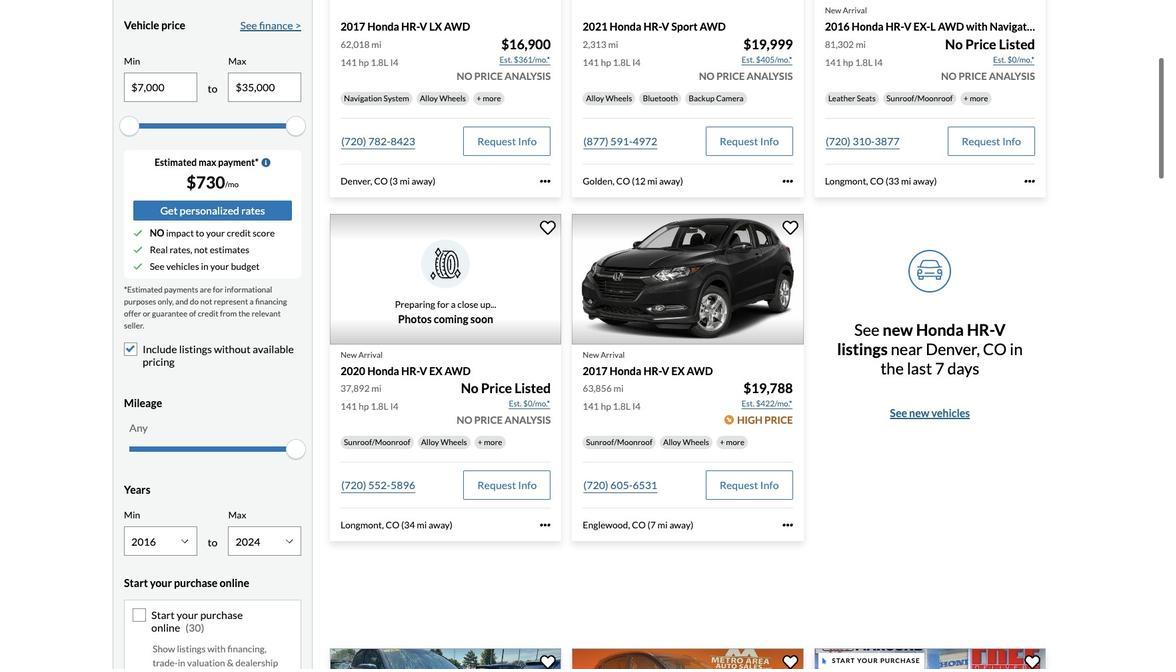 Task type: vqa. For each thing, say whether or not it's contained in the screenshot.
the Open Notifications IMAGE at the right of the page
no



Task type: locate. For each thing, give the bounding box(es) containing it.
i4 inside 37,892 mi 141 hp 1.8l i4
[[390, 401, 399, 412]]

new inside new arrival 2017 honda hr-v ex awd
[[583, 350, 600, 360]]

with inside show listings with financing, trade-in valuation & dealershi
[[208, 644, 226, 655]]

1 horizontal spatial listed
[[1000, 36, 1036, 52]]

1 horizontal spatial arrival
[[601, 350, 625, 360]]

check image
[[133, 229, 143, 238], [133, 245, 143, 255], [133, 262, 143, 271]]

not
[[194, 244, 208, 255], [200, 297, 212, 307]]

i4 for 2020 honda hr-v ex awd
[[390, 401, 399, 412]]

(720) 782-8423 button
[[341, 126, 416, 156]]

check image for see vehicles in your budget
[[133, 262, 143, 271]]

awd inside new arrival 2017 honda hr-v ex awd
[[687, 365, 713, 377]]

1 horizontal spatial no
[[946, 36, 964, 52]]

listings inside the new honda hr-v listings
[[838, 339, 888, 359]]

1 horizontal spatial new
[[583, 350, 600, 360]]

0 vertical spatial est. $0/mo.* button
[[993, 53, 1036, 66]]

arrival up 2016
[[843, 6, 868, 16]]

1 vertical spatial longmont,
[[341, 519, 384, 531]]

63,856
[[583, 383, 612, 394]]

financing
[[255, 297, 287, 307]]

+
[[477, 93, 482, 103], [964, 93, 969, 103], [478, 437, 483, 447], [720, 437, 725, 447]]

hp for 2016 honda hr-v ex-l awd with navigation
[[844, 56, 854, 68]]

start your purchase online up (30)
[[124, 577, 249, 590]]

0 vertical spatial denver,
[[341, 175, 373, 186]]

2 vertical spatial check image
[[133, 262, 143, 271]]

0 horizontal spatial start
[[124, 577, 148, 590]]

141 inside 81,302 mi 141 hp 1.8l i4
[[826, 56, 842, 68]]

see left finance
[[240, 19, 257, 31]]

longmont, down (720) 552-5896 button
[[341, 519, 384, 531]]

(720) inside 'button'
[[342, 134, 366, 147]]

0 vertical spatial navigation
[[990, 20, 1043, 33]]

check image for real rates, not estimates
[[133, 245, 143, 255]]

est. $0/mo.* button
[[993, 53, 1036, 66], [509, 397, 551, 411]]

payments
[[164, 285, 198, 295]]

ellipsis h image for 2016 honda hr-v ex-l awd with navigation
[[1025, 176, 1036, 186]]

mi right 37,892
[[372, 383, 382, 394]]

1 vertical spatial price
[[481, 380, 512, 396]]

honda inside the new honda hr-v listings
[[917, 320, 965, 340]]

mi inside the 2,313 mi 141 hp 1.8l i4
[[609, 38, 619, 50]]

listings inside include listings without available pricing
[[179, 343, 212, 355]]

1 vertical spatial min
[[124, 510, 140, 521]]

1 vertical spatial new
[[910, 407, 930, 419]]

0 horizontal spatial no
[[461, 380, 479, 396]]

1 vertical spatial online
[[151, 622, 180, 634]]

i4 for 2017 honda hr-v ex awd
[[633, 401, 641, 412]]

no price listed est. $0/mo.* no price analysis for l
[[942, 36, 1036, 82]]

141 inside 37,892 mi 141 hp 1.8l i4
[[341, 401, 357, 412]]

+ more for 2017 honda hr-v ex awd
[[720, 437, 745, 447]]

co left (3
[[374, 175, 388, 186]]

new up 2016
[[826, 6, 842, 16]]

1 horizontal spatial the
[[881, 359, 905, 378]]

sunroof/moonroof for no price listed
[[344, 437, 411, 447]]

141 inside 63,856 mi 141 hp 1.8l i4
[[583, 401, 599, 412]]

mi right (7
[[658, 519, 668, 531]]

lx
[[429, 20, 442, 33]]

see down real
[[150, 261, 165, 272]]

0 vertical spatial credit
[[227, 227, 251, 239]]

1 vertical spatial the
[[881, 359, 905, 378]]

new inside the new arrival 2016 honda hr-v ex-l awd with navigation
[[826, 6, 842, 16]]

(720) left 310- at the right top of the page
[[826, 134, 851, 147]]

6531
[[633, 479, 658, 491]]

mi right (12
[[648, 175, 658, 186]]

141
[[341, 56, 357, 68], [583, 56, 599, 68], [826, 56, 842, 68], [341, 401, 357, 412], [583, 401, 599, 412]]

1.8l inside 37,892 mi 141 hp 1.8l i4
[[371, 401, 389, 412]]

0 horizontal spatial no price listed est. $0/mo.* no price analysis
[[457, 380, 551, 426]]

max down years dropdown button
[[228, 510, 246, 521]]

arrival for 2016
[[843, 6, 868, 16]]

141 for 2020 honda hr-v ex awd
[[341, 401, 357, 412]]

check image left impact
[[133, 229, 143, 238]]

sunroof/moonroof
[[887, 93, 954, 103], [344, 437, 411, 447], [587, 437, 653, 447]]

more for 2017 honda hr-v ex awd
[[727, 437, 745, 447]]

no for l
[[946, 36, 964, 52]]

(720) for (720) 310-3877
[[826, 134, 851, 147]]

your up (30)
[[177, 609, 198, 622]]

1 vertical spatial ellipsis h image
[[783, 520, 794, 531]]

co right days
[[984, 339, 1008, 359]]

(720) left '552-'
[[342, 479, 366, 491]]

in left valuation at left
[[178, 658, 185, 669]]

new up "2020" on the left bottom of page
[[341, 350, 357, 360]]

more for 2016 honda hr-v ex-l awd with navigation
[[970, 93, 989, 103]]

no
[[457, 70, 473, 82], [699, 70, 715, 82], [942, 70, 957, 82], [150, 227, 164, 239], [457, 414, 473, 426]]

552-
[[369, 479, 391, 491]]

1 vertical spatial check image
[[133, 245, 143, 255]]

online inside dropdown button
[[220, 577, 249, 590]]

1 horizontal spatial $0/mo.*
[[1008, 54, 1035, 64]]

listings for financing,
[[177, 644, 206, 655]]

mouse pointer image
[[823, 658, 827, 665]]

1 horizontal spatial no price listed est. $0/mo.* no price analysis
[[942, 36, 1036, 82]]

real rates, not estimates
[[150, 244, 250, 255]]

request info
[[478, 134, 537, 147], [720, 134, 780, 147], [962, 134, 1022, 147], [478, 479, 537, 491], [720, 479, 780, 491]]

with up valuation at left
[[208, 644, 226, 655]]

request info for 4972
[[720, 134, 780, 147]]

0 vertical spatial max
[[228, 55, 246, 67]]

0 vertical spatial new
[[883, 320, 914, 340]]

vehicles
[[166, 261, 199, 272], [932, 407, 971, 419]]

see for see finance >
[[240, 19, 257, 31]]

hr- inside new arrival 2020 honda hr-v ex awd
[[402, 365, 420, 377]]

0 vertical spatial start
[[124, 577, 148, 590]]

longmont, co (34 mi away)
[[341, 519, 453, 531]]

honda up 81,302 mi 141 hp 1.8l i4
[[852, 20, 884, 33]]

hp inside 63,856 mi 141 hp 1.8l i4
[[601, 401, 612, 412]]

1 horizontal spatial sunroof/moonroof
[[587, 437, 653, 447]]

to up start your purchase online dropdown button
[[208, 536, 218, 549]]

listings down the of
[[179, 343, 212, 355]]

1 vertical spatial in
[[1011, 339, 1024, 359]]

start inside start your purchase link
[[833, 657, 856, 665]]

the left the last
[[881, 359, 905, 378]]

1 vertical spatial est. $0/mo.* button
[[509, 397, 551, 411]]

request for 6531
[[720, 479, 759, 491]]

1 max from the top
[[228, 55, 246, 67]]

do
[[190, 297, 199, 307]]

1.8l for 2017 honda hr-v ex awd
[[613, 401, 631, 412]]

high price
[[738, 414, 794, 426]]

the down a
[[239, 309, 250, 319]]

0 vertical spatial with
[[967, 20, 988, 33]]

longmont, for 552-
[[341, 519, 384, 531]]

honda up 37,892 mi 141 hp 1.8l i4
[[368, 365, 400, 377]]

1 horizontal spatial navigation
[[990, 20, 1043, 33]]

0 horizontal spatial the
[[239, 309, 250, 319]]

near
[[891, 339, 923, 359]]

hp down 2,313 on the top of page
[[601, 56, 612, 68]]

1 vertical spatial no price listed est. $0/mo.* no price analysis
[[457, 380, 551, 426]]

3 check image from the top
[[133, 262, 143, 271]]

arrival inside new arrival 2017 honda hr-v ex awd
[[601, 350, 625, 360]]

arrival up 63,856
[[601, 350, 625, 360]]

est. $0/mo.* button for 2020 honda hr-v ex awd
[[509, 397, 551, 411]]

v inside the new arrival 2016 honda hr-v ex-l awd with navigation
[[905, 20, 912, 33]]

0 vertical spatial not
[[194, 244, 208, 255]]

awd inside new arrival 2020 honda hr-v ex awd
[[445, 365, 471, 377]]

i4 up seats
[[875, 56, 883, 68]]

sunroof/moonroof right seats
[[887, 93, 954, 103]]

0 horizontal spatial 2017
[[341, 20, 366, 33]]

2 vertical spatial start
[[833, 657, 856, 665]]

1 horizontal spatial ellipsis h image
[[783, 520, 794, 531]]

to left max text field on the top
[[208, 82, 218, 95]]

start your purchase online inside start your purchase online dropdown button
[[124, 577, 249, 590]]

no
[[946, 36, 964, 52], [461, 380, 479, 396]]

see finance > link
[[240, 17, 301, 33]]

ellipsis h image for 2020 honda hr-v ex awd
[[541, 520, 551, 531]]

1 horizontal spatial start
[[151, 609, 175, 622]]

camera
[[717, 93, 744, 103]]

start your purchase
[[833, 657, 921, 665]]

request
[[478, 134, 516, 147], [720, 134, 759, 147], [962, 134, 1001, 147], [478, 479, 516, 491], [720, 479, 759, 491]]

hp for 2020 honda hr-v ex awd
[[359, 401, 369, 412]]

awd inside the new arrival 2016 honda hr-v ex-l awd with navigation
[[939, 20, 965, 33]]

start your purchase online
[[124, 577, 249, 590], [151, 609, 243, 634]]

+ for 2016 honda hr-v ex-l awd with navigation
[[964, 93, 969, 103]]

arrival inside the new arrival 2016 honda hr-v ex-l awd with navigation
[[843, 6, 868, 16]]

request info button for (877) 591-4972
[[706, 126, 794, 156]]

2017 up 62,018
[[341, 20, 366, 33]]

black 2018 honda hr-v ex awd suv / crossover all-wheel drive 7-speed cvt image
[[330, 649, 562, 670]]

away) right (34 at the bottom of the page
[[429, 519, 453, 531]]

ex inside new arrival 2017 honda hr-v ex awd
[[672, 365, 685, 377]]

request info for 8423
[[478, 134, 537, 147]]

listed for 2020 honda hr-v ex awd
[[515, 380, 551, 396]]

see left near
[[855, 320, 883, 340]]

0 vertical spatial longmont,
[[826, 175, 869, 186]]

see for see new vehicles
[[891, 407, 908, 419]]

min down years
[[124, 510, 140, 521]]

no for awd
[[461, 380, 479, 396]]

mileage button
[[124, 387, 301, 420]]

1 vertical spatial denver,
[[926, 339, 981, 359]]

(720) left 605-
[[584, 479, 609, 491]]

1 vertical spatial navigation
[[344, 93, 382, 103]]

2 ex from the left
[[672, 365, 685, 377]]

arrival up "2020" on the left bottom of page
[[359, 350, 383, 360]]

your
[[206, 227, 225, 239], [210, 261, 229, 272], [150, 577, 172, 590], [177, 609, 198, 622], [858, 657, 879, 665]]

0 horizontal spatial new
[[341, 350, 357, 360]]

1 vertical spatial with
[[208, 644, 226, 655]]

credit up "estimates"
[[227, 227, 251, 239]]

request info for 3877
[[962, 134, 1022, 147]]

online
[[220, 577, 249, 590], [151, 622, 180, 634]]

0 vertical spatial 2017
[[341, 20, 366, 33]]

vehicle
[[124, 19, 159, 31]]

ellipsis h image
[[783, 176, 794, 186], [1025, 176, 1036, 186], [541, 520, 551, 531]]

2 vertical spatial in
[[178, 658, 185, 669]]

years
[[124, 484, 151, 496]]

2021 honda hr-v sport awd
[[583, 20, 726, 33]]

ex inside new arrival 2020 honda hr-v ex awd
[[429, 365, 443, 377]]

0 vertical spatial in
[[201, 261, 209, 272]]

1 vertical spatial to
[[196, 227, 204, 239]]

1 horizontal spatial in
[[201, 261, 209, 272]]

hp inside 81,302 mi 141 hp 1.8l i4
[[844, 56, 854, 68]]

2,313
[[583, 38, 607, 50]]

hp down 62,018
[[359, 56, 369, 68]]

(877)
[[584, 134, 609, 147]]

0 horizontal spatial credit
[[198, 309, 219, 319]]

1 horizontal spatial 2017
[[583, 365, 608, 377]]

i4 inside 63,856 mi 141 hp 1.8l i4
[[633, 401, 641, 412]]

0 vertical spatial listed
[[1000, 36, 1036, 52]]

0 vertical spatial check image
[[133, 229, 143, 238]]

0 horizontal spatial $0/mo.*
[[524, 399, 551, 409]]

0 horizontal spatial vehicles
[[166, 261, 199, 272]]

ellipsis h image for englewood, co (7 mi away)
[[783, 520, 794, 531]]

co left (34 at the bottom of the page
[[386, 519, 400, 531]]

honda up 63,856 mi 141 hp 1.8l i4
[[610, 365, 642, 377]]

denver, inside near denver, co in the last 7 days
[[926, 339, 981, 359]]

1 horizontal spatial longmont,
[[826, 175, 869, 186]]

new for 2020 honda hr-v ex awd
[[341, 350, 357, 360]]

0 horizontal spatial in
[[178, 658, 185, 669]]

hr- inside new arrival 2017 honda hr-v ex awd
[[644, 365, 662, 377]]

1.8l up 'navigation system'
[[371, 56, 389, 68]]

v inside new arrival 2020 honda hr-v ex awd
[[420, 365, 427, 377]]

0 horizontal spatial sunroof/moonroof
[[344, 437, 411, 447]]

2 horizontal spatial ellipsis h image
[[1025, 176, 1036, 186]]

listings inside show listings with financing, trade-in valuation & dealershi
[[177, 644, 206, 655]]

i4 down new arrival 2020 honda hr-v ex awd
[[390, 401, 399, 412]]

listings left near
[[838, 339, 888, 359]]

to up the real rates, not estimates
[[196, 227, 204, 239]]

(720) for (720) 552-5896
[[342, 479, 366, 491]]

$0/mo.*
[[1008, 54, 1035, 64], [524, 399, 551, 409]]

analysis inside $19,999 est. $405/mo.* no price analysis
[[747, 70, 794, 82]]

(720) 782-8423
[[342, 134, 416, 147]]

listings up valuation at left
[[177, 644, 206, 655]]

away) right (33 at the top right of the page
[[914, 175, 938, 186]]

start
[[124, 577, 148, 590], [151, 609, 175, 622], [833, 657, 856, 665]]

$16,900
[[502, 36, 551, 52]]

0 horizontal spatial denver,
[[341, 175, 373, 186]]

arrival inside new arrival 2020 honda hr-v ex awd
[[359, 350, 383, 360]]

mi right 62,018
[[372, 38, 382, 50]]

request for 3877
[[962, 134, 1001, 147]]

0 horizontal spatial ellipsis h image
[[541, 176, 551, 186]]

0 horizontal spatial with
[[208, 644, 226, 655]]

hp inside 37,892 mi 141 hp 1.8l i4
[[359, 401, 369, 412]]

1 horizontal spatial ex
[[672, 365, 685, 377]]

co for golden, co (12 mi away)
[[617, 175, 631, 186]]

2017 up 63,856
[[583, 365, 608, 377]]

1 horizontal spatial vehicles
[[932, 407, 971, 419]]

hr- inside the new arrival 2016 honda hr-v ex-l awd with navigation
[[886, 20, 905, 33]]

0 vertical spatial ellipsis h image
[[541, 176, 551, 186]]

a
[[250, 297, 254, 307]]

not up the see vehicles in your budget
[[194, 244, 208, 255]]

days
[[948, 359, 980, 378]]

start your purchase online up show listings with financing, trade-in valuation & dealershi
[[151, 609, 243, 634]]

0 vertical spatial purchase
[[174, 577, 218, 590]]

1.8l inside 63,856 mi 141 hp 1.8l i4
[[613, 401, 631, 412]]

black 2021 honda hr-v ex awd suv / crossover all-wheel drive continuously variable transmission image
[[573, 649, 804, 670]]

est. inside $19,788 est. $422/mo.*
[[742, 399, 755, 409]]

1 vertical spatial not
[[200, 297, 212, 307]]

estimated max payment*
[[155, 157, 259, 168]]

$730
[[187, 172, 225, 192]]

(720) left 782-
[[342, 134, 366, 147]]

141 down 37,892
[[341, 401, 357, 412]]

1 horizontal spatial denver,
[[926, 339, 981, 359]]

hp
[[359, 56, 369, 68], [601, 56, 612, 68], [844, 56, 854, 68], [359, 401, 369, 412], [601, 401, 612, 412]]

new up 63,856
[[583, 350, 600, 360]]

i4 up system
[[390, 56, 399, 68]]

longmont, down the (720) 310-3877 button
[[826, 175, 869, 186]]

see inside the see new vehicles link
[[891, 407, 908, 419]]

1 horizontal spatial est. $0/mo.* button
[[993, 53, 1036, 66]]

ex-
[[914, 20, 931, 33]]

co left (7
[[632, 519, 646, 531]]

analysis inside $16,900 est. $361/mo.* no price analysis
[[505, 70, 551, 82]]

0 horizontal spatial longmont,
[[341, 519, 384, 531]]

offer
[[124, 309, 141, 319]]

new inside the see new vehicles link
[[910, 407, 930, 419]]

mi right (3
[[400, 175, 410, 186]]

2 horizontal spatial in
[[1011, 339, 1024, 359]]

1 vertical spatial max
[[228, 510, 246, 521]]

see down the last
[[891, 407, 908, 419]]

leather seats
[[829, 93, 876, 103]]

1.8l inside 81,302 mi 141 hp 1.8l i4
[[856, 56, 873, 68]]

hp down the 81,302
[[844, 56, 854, 68]]

co left (12
[[617, 175, 631, 186]]

new up the last
[[883, 320, 914, 340]]

$0/mo.* for 2020 honda hr-v ex awd
[[524, 399, 551, 409]]

system
[[384, 93, 410, 103]]

sunroof/moonroof up (720) 552-5896
[[344, 437, 411, 447]]

honda inside new arrival 2020 honda hr-v ex awd
[[368, 365, 400, 377]]

to
[[208, 82, 218, 95], [196, 227, 204, 239], [208, 536, 218, 549]]

i4 down 2021 honda hr-v sport awd
[[633, 56, 641, 68]]

more
[[483, 93, 502, 103], [970, 93, 989, 103], [484, 437, 503, 447], [727, 437, 745, 447]]

info for (720) 552-5896
[[518, 479, 537, 491]]

see finance >
[[240, 19, 301, 31]]

605-
[[611, 479, 633, 491]]

vehicles down 7
[[932, 407, 971, 419]]

i4 inside 62,018 mi 141 hp 1.8l i4
[[390, 56, 399, 68]]

new inside new arrival 2020 honda hr-v ex awd
[[341, 350, 357, 360]]

price inside $19,999 est. $405/mo.* no price analysis
[[717, 70, 745, 82]]

price
[[161, 19, 185, 31]]

0 horizontal spatial navigation
[[344, 93, 382, 103]]

vehicles inside the see new vehicles link
[[932, 407, 971, 419]]

min down vehicle
[[124, 55, 140, 67]]

honda up the 2,313 mi 141 hp 1.8l i4 at the top
[[610, 20, 642, 33]]

1 vertical spatial 2017
[[583, 365, 608, 377]]

0 horizontal spatial listed
[[515, 380, 551, 396]]

or
[[143, 309, 151, 319]]

any
[[129, 422, 148, 434]]

0 vertical spatial no
[[946, 36, 964, 52]]

1.8l down new arrival 2020 honda hr-v ex awd
[[371, 401, 389, 412]]

not right do
[[200, 297, 212, 307]]

no impact to your credit score
[[150, 227, 275, 239]]

1 vertical spatial no
[[461, 380, 479, 396]]

0 vertical spatial min
[[124, 55, 140, 67]]

request info button for (720) 782-8423
[[464, 126, 551, 156]]

1 vertical spatial $0/mo.*
[[524, 399, 551, 409]]

in right days
[[1011, 339, 1024, 359]]

see
[[240, 19, 257, 31], [150, 261, 165, 272], [855, 320, 883, 340], [891, 407, 908, 419]]

info for (720) 605-6531
[[761, 479, 780, 491]]

honda up 7
[[917, 320, 965, 340]]

$405/mo.*
[[757, 54, 793, 64]]

without
[[214, 343, 251, 355]]

away) right (7
[[670, 519, 694, 531]]

1 horizontal spatial with
[[967, 20, 988, 33]]

mi right 2,313 on the top of page
[[609, 38, 619, 50]]

2017 inside new arrival 2017 honda hr-v ex awd
[[583, 365, 608, 377]]

2 check image from the top
[[133, 245, 143, 255]]

vehicles down rates,
[[166, 261, 199, 272]]

0 vertical spatial no price listed est. $0/mo.* no price analysis
[[942, 36, 1036, 82]]

2017 honda hr-v lx awd
[[341, 20, 471, 33]]

141 down the 81,302
[[826, 56, 842, 68]]

81,302 mi 141 hp 1.8l i4
[[826, 38, 883, 68]]

0 horizontal spatial est. $0/mo.* button
[[509, 397, 551, 411]]

info for (877) 591-4972
[[761, 134, 780, 147]]

&
[[227, 658, 234, 669]]

co for denver, co (3 mi away)
[[374, 175, 388, 186]]

new for 2017 honda hr-v ex awd
[[583, 350, 600, 360]]

hp down 63,856
[[601, 401, 612, 412]]

hr-
[[402, 20, 420, 33], [644, 20, 662, 33], [886, 20, 905, 33], [968, 320, 995, 340], [402, 365, 420, 377], [644, 365, 662, 377]]

golden, co (12 mi away)
[[583, 175, 684, 186]]

est. inside $16,900 est. $361/mo.* no price analysis
[[500, 54, 513, 64]]

1.8l up seats
[[856, 56, 873, 68]]

new honda hr-v listings
[[838, 320, 1006, 359]]

0 vertical spatial online
[[220, 577, 249, 590]]

1 vertical spatial start
[[151, 609, 175, 622]]

141 down 63,856
[[583, 401, 599, 412]]

0 horizontal spatial ex
[[429, 365, 443, 377]]

i4
[[390, 56, 399, 68], [633, 56, 641, 68], [875, 56, 883, 68], [390, 401, 399, 412], [633, 401, 641, 412]]

2 horizontal spatial new
[[826, 6, 842, 16]]

purposes
[[124, 297, 156, 307]]

2 horizontal spatial start
[[833, 657, 856, 665]]

your up show
[[150, 577, 172, 590]]

est. $0/mo.* button for 2016 honda hr-v ex-l awd with navigation
[[993, 53, 1036, 66]]

i4 down new arrival 2017 honda hr-v ex awd
[[633, 401, 641, 412]]

max up max text field on the top
[[228, 55, 246, 67]]

1 ex from the left
[[429, 365, 443, 377]]

away) right (12
[[660, 175, 684, 186]]

(877) 591-4972 button
[[583, 126, 659, 156]]

honda inside new arrival 2017 honda hr-v ex awd
[[610, 365, 642, 377]]

141 down 2,313 on the top of page
[[583, 56, 599, 68]]

ex for no
[[429, 365, 443, 377]]

mi right the 81,302
[[856, 38, 866, 50]]

mi inside 37,892 mi 141 hp 1.8l i4
[[372, 383, 382, 394]]

est. $405/mo.* button
[[742, 53, 794, 66]]

0 vertical spatial $0/mo.*
[[1008, 54, 1035, 64]]

ellipsis h image
[[541, 176, 551, 186], [783, 520, 794, 531]]

1 vertical spatial start your purchase online
[[151, 609, 243, 634]]

(720) 552-5896
[[342, 479, 416, 491]]

request info button for (720) 605-6531
[[706, 471, 794, 500]]

see inside see finance > link
[[240, 19, 257, 31]]

away) for 2020 honda hr-v ex awd
[[429, 519, 453, 531]]

longmont,
[[826, 175, 869, 186], [341, 519, 384, 531]]

check image up *estimated
[[133, 262, 143, 271]]

in down the real rates, not estimates
[[201, 261, 209, 272]]

away) for 2016 honda hr-v ex-l awd with navigation
[[914, 175, 938, 186]]

0 vertical spatial the
[[239, 309, 250, 319]]

mi right 63,856
[[614, 383, 624, 394]]

no inside $16,900 est. $361/mo.* no price analysis
[[457, 70, 473, 82]]

new down the last
[[910, 407, 930, 419]]

with inside the new arrival 2016 honda hr-v ex-l awd with navigation
[[967, 20, 988, 33]]

listed for 2016 honda hr-v ex-l awd with navigation
[[1000, 36, 1036, 52]]

hp down 37,892
[[359, 401, 369, 412]]

1 vertical spatial credit
[[198, 309, 219, 319]]

in inside show listings with financing, trade-in valuation & dealershi
[[178, 658, 185, 669]]

0 horizontal spatial ellipsis h image
[[541, 520, 551, 531]]

request for 4972
[[720, 134, 759, 147]]

co
[[374, 175, 388, 186], [617, 175, 631, 186], [871, 175, 885, 186], [984, 339, 1008, 359], [386, 519, 400, 531], [632, 519, 646, 531]]

i4 inside 81,302 mi 141 hp 1.8l i4
[[875, 56, 883, 68]]

est. inside $19,999 est. $405/mo.* no price analysis
[[742, 54, 755, 64]]

est. for $19,999
[[742, 54, 755, 64]]

max
[[228, 55, 246, 67], [228, 510, 246, 521]]

+ more for 2020 honda hr-v ex awd
[[478, 437, 503, 447]]

0 horizontal spatial online
[[151, 622, 180, 634]]

1.8l down new arrival 2017 honda hr-v ex awd
[[613, 401, 631, 412]]

credit right the of
[[198, 309, 219, 319]]

141 inside 62,018 mi 141 hp 1.8l i4
[[341, 56, 357, 68]]

1 horizontal spatial price
[[966, 36, 997, 52]]

1 vertical spatial listed
[[515, 380, 551, 396]]

with right l
[[967, 20, 988, 33]]

1.8l down 2021 honda hr-v sport awd
[[613, 56, 631, 68]]

mi inside 62,018 mi 141 hp 1.8l i4
[[372, 38, 382, 50]]

represent
[[214, 297, 248, 307]]

of
[[189, 309, 196, 319]]

0 vertical spatial price
[[966, 36, 997, 52]]

check image left real
[[133, 245, 143, 255]]



Task type: describe. For each thing, give the bounding box(es) containing it.
hp for 2017 honda hr-v ex awd
[[601, 401, 612, 412]]

est. for $16,900
[[500, 54, 513, 64]]

last
[[908, 359, 933, 378]]

(877) 591-4972
[[584, 134, 658, 147]]

navigation inside the new arrival 2016 honda hr-v ex-l awd with navigation
[[990, 20, 1043, 33]]

2 min from the top
[[124, 510, 140, 521]]

$422/mo.*
[[757, 399, 793, 409]]

2 vertical spatial purchase
[[881, 657, 921, 665]]

informational
[[225, 285, 272, 295]]

navigation system
[[344, 93, 410, 103]]

not inside "*estimated payments are for informational purposes only, and do not represent a financing offer or guarantee of credit from the relevant seller."
[[200, 297, 212, 307]]

(7
[[648, 519, 656, 531]]

(34
[[402, 519, 415, 531]]

relevant
[[252, 309, 281, 319]]

the inside "*estimated payments are for informational purposes only, and do not represent a financing offer or guarantee of credit from the relevant seller."
[[239, 309, 250, 319]]

new arrival 2017 honda hr-v ex awd
[[583, 350, 713, 377]]

2 vertical spatial to
[[208, 536, 218, 549]]

see new vehicles link
[[891, 405, 971, 421]]

+ for 2017 honda hr-v ex awd
[[720, 437, 725, 447]]

(33
[[886, 175, 900, 186]]

782-
[[369, 134, 391, 147]]

$730 /mo
[[187, 172, 239, 192]]

ellipsis h image for denver, co (3 mi away)
[[541, 176, 551, 186]]

Max text field
[[229, 73, 301, 101]]

mi inside 81,302 mi 141 hp 1.8l i4
[[856, 38, 866, 50]]

mileage
[[124, 397, 162, 410]]

1.8l inside the 2,313 mi 141 hp 1.8l i4
[[613, 56, 631, 68]]

hp inside 62,018 mi 141 hp 1.8l i4
[[359, 56, 369, 68]]

away) right (3
[[412, 175, 436, 186]]

2 horizontal spatial sunroof/moonroof
[[887, 93, 954, 103]]

payment*
[[218, 157, 259, 168]]

your down "estimates"
[[210, 261, 229, 272]]

the inside near denver, co in the last 7 days
[[881, 359, 905, 378]]

(720) 310-3877
[[826, 134, 900, 147]]

estimated
[[155, 157, 197, 168]]

*estimated
[[124, 285, 163, 295]]

new for 2016 honda hr-v ex-l awd with navigation
[[826, 6, 842, 16]]

3877
[[876, 134, 900, 147]]

get personalized rates
[[160, 204, 265, 217]]

guarantee
[[152, 309, 188, 319]]

est. $422/mo.* button
[[742, 397, 794, 411]]

141 inside the 2,313 mi 141 hp 1.8l i4
[[583, 56, 599, 68]]

l
[[931, 20, 937, 33]]

your inside dropdown button
[[150, 577, 172, 590]]

midnight 2021 honda hr-v ex-l awd suv / crossover all-wheel drive continuously variable transmission image
[[815, 649, 1047, 670]]

request for 5896
[[478, 479, 516, 491]]

2016
[[826, 20, 850, 33]]

englewood,
[[583, 519, 631, 531]]

0 vertical spatial to
[[208, 82, 218, 95]]

rates,
[[170, 244, 192, 255]]

request info button for (720) 552-5896
[[464, 471, 551, 500]]

1 check image from the top
[[133, 229, 143, 238]]

info circle image
[[262, 158, 271, 167]]

more for 2020 honda hr-v ex awd
[[484, 437, 503, 447]]

impact
[[166, 227, 194, 239]]

honda inside the new arrival 2016 honda hr-v ex-l awd with navigation
[[852, 20, 884, 33]]

longmont, for 310-
[[826, 175, 869, 186]]

$19,788 est. $422/mo.*
[[742, 380, 794, 409]]

bluetooth
[[643, 93, 678, 103]]

new inside the new honda hr-v listings
[[883, 320, 914, 340]]

(720) for (720) 605-6531
[[584, 479, 609, 491]]

$19,999 est. $405/mo.* no price analysis
[[699, 36, 794, 82]]

sunroof/moonroof for $19,788
[[587, 437, 653, 447]]

price for l
[[966, 36, 997, 52]]

arrival for 2020
[[359, 350, 383, 360]]

vehicle photo unavailable image
[[330, 214, 562, 345]]

141 for 2017 honda hr-v ex awd
[[583, 401, 599, 412]]

co for longmont, co (34 mi away)
[[386, 519, 400, 531]]

credit inside "*estimated payments are for informational purposes only, and do not represent a financing offer or guarantee of credit from the relevant seller."
[[198, 309, 219, 319]]

start inside start your purchase online dropdown button
[[124, 577, 148, 590]]

purchase inside dropdown button
[[174, 577, 218, 590]]

see new vehicles
[[891, 407, 971, 419]]

seats
[[857, 93, 876, 103]]

est. for $19,788
[[742, 399, 755, 409]]

request for 8423
[[478, 134, 516, 147]]

1 horizontal spatial ellipsis h image
[[783, 176, 794, 186]]

hr- inside the new honda hr-v listings
[[968, 320, 995, 340]]

info for (720) 782-8423
[[518, 134, 537, 147]]

310-
[[853, 134, 876, 147]]

see for see vehicles in your budget
[[150, 261, 165, 272]]

(720) for (720) 782-8423
[[342, 134, 366, 147]]

Min text field
[[125, 73, 196, 101]]

+ for 2020 honda hr-v ex awd
[[478, 437, 483, 447]]

request info button for (720) 310-3877
[[948, 126, 1036, 156]]

2020
[[341, 365, 366, 377]]

from
[[220, 309, 237, 319]]

listings for available
[[179, 343, 212, 355]]

v inside the new honda hr-v listings
[[995, 320, 1006, 340]]

62,018
[[341, 38, 370, 50]]

away) for 2017 honda hr-v ex awd
[[670, 519, 694, 531]]

37,892
[[341, 383, 370, 394]]

1.8l for 2016 honda hr-v ex-l awd with navigation
[[856, 56, 873, 68]]

available
[[253, 343, 294, 355]]

co inside near denver, co in the last 7 days
[[984, 339, 1008, 359]]

63,856 mi 141 hp 1.8l i4
[[583, 383, 641, 412]]

62,018 mi 141 hp 1.8l i4
[[341, 38, 399, 68]]

in inside near denver, co in the last 7 days
[[1011, 339, 1024, 359]]

4972
[[633, 134, 658, 147]]

hp inside the 2,313 mi 141 hp 1.8l i4
[[601, 56, 612, 68]]

1.8l for 2020 honda hr-v ex awd
[[371, 401, 389, 412]]

honda up 62,018 mi 141 hp 1.8l i4
[[368, 20, 400, 33]]

black 2017 honda hr-v ex awd suv / crossover all-wheel drive continuously variable transmission image
[[573, 214, 804, 345]]

est. $361/mo.* button
[[499, 53, 551, 66]]

see vehicles in your budget
[[150, 261, 260, 272]]

2021
[[583, 20, 608, 33]]

estimates
[[210, 244, 250, 255]]

1 vertical spatial purchase
[[200, 609, 243, 622]]

i4 for 2016 honda hr-v ex-l awd with navigation
[[875, 56, 883, 68]]

request info for 5896
[[478, 479, 537, 491]]

(12
[[632, 175, 646, 186]]

golden,
[[583, 175, 615, 186]]

co for longmont, co (33 mi away)
[[871, 175, 885, 186]]

start your purchase link
[[815, 649, 1049, 670]]

1 min from the top
[[124, 55, 140, 67]]

co for englewood, co (7 mi away)
[[632, 519, 646, 531]]

score
[[253, 227, 275, 239]]

request info for 6531
[[720, 479, 780, 491]]

2,313 mi 141 hp 1.8l i4
[[583, 38, 641, 68]]

(720) 605-6531
[[584, 479, 658, 491]]

info for (720) 310-3877
[[1003, 134, 1022, 147]]

price inside $16,900 est. $361/mo.* no price analysis
[[475, 70, 503, 82]]

v inside new arrival 2017 honda hr-v ex awd
[[662, 365, 670, 377]]

englewood, co (7 mi away)
[[583, 519, 694, 531]]

new arrival 2020 honda hr-v ex awd
[[341, 350, 471, 377]]

141 for 2016 honda hr-v ex-l awd with navigation
[[826, 56, 842, 68]]

max
[[199, 157, 217, 168]]

i4 inside the 2,313 mi 141 hp 1.8l i4
[[633, 56, 641, 68]]

budget
[[231, 261, 260, 272]]

*estimated payments are for informational purposes only, and do not represent a financing offer or guarantee of credit from the relevant seller.
[[124, 285, 287, 331]]

no inside $19,999 est. $405/mo.* no price analysis
[[699, 70, 715, 82]]

seller.
[[124, 321, 144, 331]]

1.8l inside 62,018 mi 141 hp 1.8l i4
[[371, 56, 389, 68]]

years button
[[124, 474, 301, 507]]

2 max from the top
[[228, 510, 246, 521]]

personalized
[[180, 204, 239, 217]]

denver, co (3 mi away)
[[341, 175, 436, 186]]

backup camera
[[689, 93, 744, 103]]

your inside the start your purchase online
[[177, 609, 198, 622]]

no price listed est. $0/mo.* no price analysis for awd
[[457, 380, 551, 426]]

1 horizontal spatial credit
[[227, 227, 251, 239]]

your up "estimates"
[[206, 227, 225, 239]]

finance
[[259, 19, 293, 31]]

see for see
[[855, 320, 883, 340]]

591-
[[611, 134, 633, 147]]

show
[[153, 644, 175, 655]]

and
[[175, 297, 188, 307]]

+ more for 2016 honda hr-v ex-l awd with navigation
[[964, 93, 989, 103]]

start your purchase online button
[[124, 567, 301, 600]]

for
[[213, 285, 223, 295]]

include listings without available pricing
[[143, 343, 294, 368]]

only,
[[158, 297, 174, 307]]

0 vertical spatial vehicles
[[166, 261, 199, 272]]

mi right (33 at the top right of the page
[[902, 175, 912, 186]]

mi right (34 at the bottom of the page
[[417, 519, 427, 531]]

mi inside 63,856 mi 141 hp 1.8l i4
[[614, 383, 624, 394]]

ex for $19,788
[[672, 365, 685, 377]]

vehicle price
[[124, 19, 185, 31]]

are
[[200, 285, 211, 295]]

$0/mo.* for 2016 honda hr-v ex-l awd with navigation
[[1008, 54, 1035, 64]]

your right the 'mouse pointer' image
[[858, 657, 879, 665]]

>
[[295, 19, 301, 31]]

price for awd
[[481, 380, 512, 396]]

$19,788
[[744, 380, 794, 396]]

/mo
[[225, 179, 239, 189]]

(30)
[[186, 622, 204, 634]]

get
[[160, 204, 178, 217]]

longmont, co (33 mi away)
[[826, 175, 938, 186]]

arrival for 2017
[[601, 350, 625, 360]]



